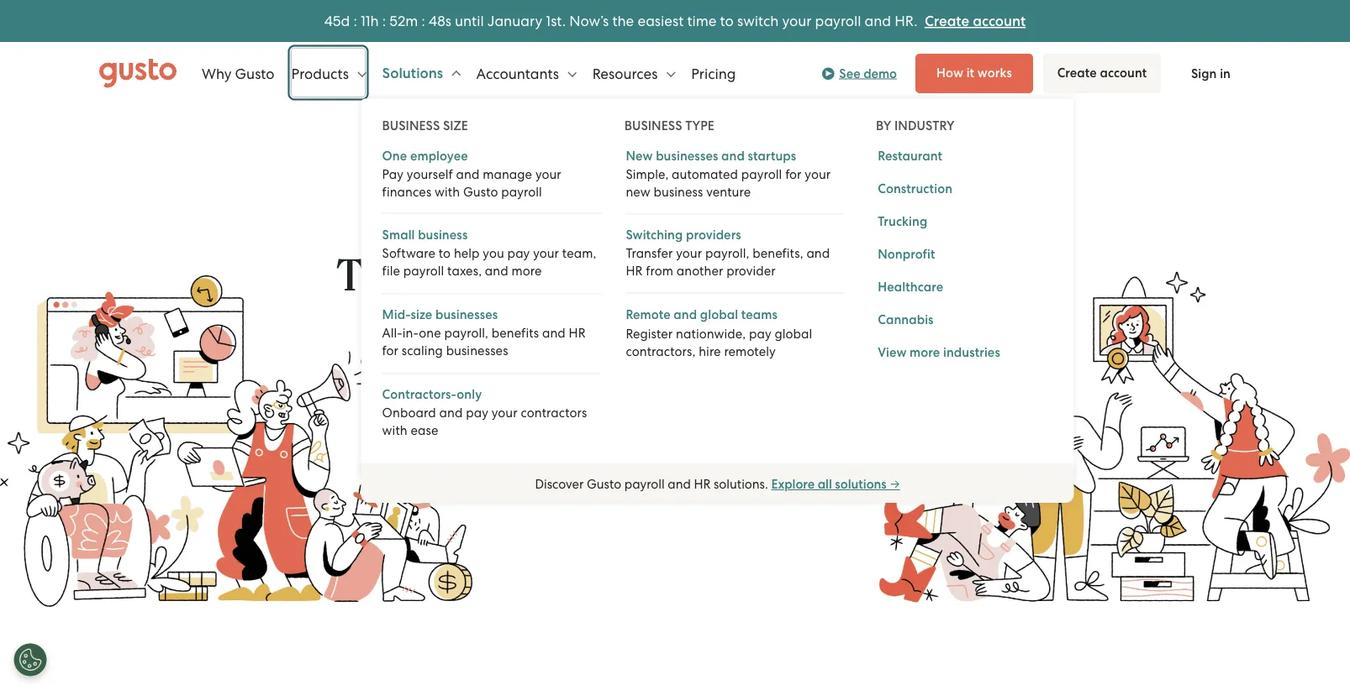 Task type: vqa. For each thing, say whether or not it's contained in the screenshot.
the right CREATE
yes



Task type: describe. For each thing, give the bounding box(es) containing it.
to inside 4 5 d : 1 1 h : 5 2 m : 4 8 s until january 1st. now's the easiest time to switch your payroll and hr. create account
[[720, 12, 734, 29]]

restaurant
[[878, 149, 942, 164]]

mid-size businesses all-in-one payroll, benefits and hr for scaling businesses
[[382, 308, 586, 359]]

and inside discover gusto payroll and hr solutions. explore all solutions →
[[668, 478, 691, 492]]

payroll inside small business software to help you pay your team, file payroll taxes, and more
[[403, 264, 444, 278]]

new
[[626, 149, 653, 164]]

products button
[[291, 48, 367, 99]]

more.
[[742, 305, 848, 349]]

payroll inside one employee pay yourself and manage your finances with gusto payroll
[[501, 185, 542, 200]]

how it works
[[937, 65, 1012, 80]]

pricing link
[[691, 48, 736, 99]]

register
[[626, 327, 673, 342]]

size for business
[[443, 119, 468, 134]]

business for business type
[[624, 119, 682, 134]]

accountants
[[476, 65, 563, 82]]

hire
[[699, 345, 721, 359]]

in
[[1220, 66, 1231, 81]]

hr.
[[895, 12, 918, 29]]

time
[[687, 12, 717, 29]]

payroll inside the new businesses and startups simple, automated payroll for your new business venture
[[741, 167, 782, 182]]

and inside small business software to help you pay your team, file payroll taxes, and more
[[485, 264, 508, 278]]

resources button
[[592, 48, 676, 99]]

platform inside the #1 rated hr platform for payroll, benefits, and more.
[[649, 254, 805, 299]]

the inside a well-supported team is the key to a successful business. with gusto's easy-to-use platform, you can empower your people and push your business forward.
[[655, 371, 677, 388]]

the inside 4 5 d : 1 1 h : 5 2 m : 4 8 s until january 1st. now's the easiest time to switch your payroll and hr. create account
[[612, 12, 634, 29]]

2 4 from the left
[[429, 12, 437, 29]]

hr inside the #1 rated hr platform for payroll, benefits, and more.
[[577, 254, 638, 299]]

team,
[[562, 246, 596, 261]]

s
[[445, 12, 451, 29]]

more inside small business software to help you pay your team, file payroll taxes, and more
[[512, 264, 542, 278]]

sign
[[1191, 66, 1217, 81]]

contractors-only onboard and pay your contractors with ease
[[382, 388, 587, 438]]

main element
[[99, 48, 1251, 504]]

with inside one employee pay yourself and manage your finances with gusto payroll
[[435, 185, 460, 200]]

#1
[[418, 254, 462, 299]]

hr inside discover gusto payroll and hr solutions. explore all solutions →
[[694, 478, 711, 492]]

pay for remote and global teams
[[749, 327, 771, 342]]

platform,
[[626, 391, 687, 408]]

how it works link
[[915, 54, 1033, 93]]

your inside small business software to help you pay your team, file payroll taxes, and more
[[533, 246, 559, 261]]

sign in link
[[1171, 55, 1251, 92]]

solutions button
[[382, 48, 461, 99]]

business type
[[624, 119, 714, 134]]

the #1 rated hr platform for payroll, benefits, and more. main content
[[0, 105, 1350, 686]]

business.
[[805, 371, 864, 388]]

business inside small business software to help you pay your team, file payroll taxes, and more
[[418, 227, 468, 243]]

1 horizontal spatial account
[[973, 12, 1026, 30]]

pay
[[382, 167, 404, 182]]

switch
[[737, 12, 779, 29]]

a
[[723, 371, 732, 388]]

team
[[604, 371, 638, 388]]

gusto for discover gusto payroll and hr solutions. explore all solutions →
[[587, 478, 621, 492]]

1 4 from the left
[[324, 12, 333, 29]]

tiny image
[[826, 71, 832, 77]]

solutions.
[[714, 478, 768, 492]]

payroll, for hr
[[444, 326, 488, 341]]

works
[[978, 65, 1012, 80]]

1st.
[[546, 12, 566, 29]]

nonprofit link
[[869, 237, 939, 264]]

venture
[[706, 185, 751, 200]]

business inside the new businesses and startups simple, automated payroll for your new business venture
[[654, 185, 703, 200]]

scaling
[[402, 344, 443, 359]]

industries
[[943, 346, 1000, 361]]

0 vertical spatial create account link
[[925, 12, 1026, 30]]

simple,
[[626, 167, 669, 182]]

your inside 'contractors-only onboard and pay your contractors with ease'
[[492, 406, 518, 421]]

8
[[437, 12, 445, 29]]

nationwide,
[[676, 327, 746, 342]]

rated
[[473, 254, 566, 299]]

remotely
[[724, 345, 776, 359]]

benefits, inside switching providers transfer your payroll, benefits, and hr from another provider
[[753, 246, 803, 261]]

with
[[458, 391, 489, 408]]

m :
[[405, 12, 425, 29]]

and inside 4 5 d : 1 1 h : 5 2 m : 4 8 s until january 1st. now's the easiest time to switch your payroll and hr. create account
[[865, 12, 891, 29]]

the for the #1 rated hr platform for payroll, benefits, and more.
[[336, 254, 407, 299]]

gusto for why gusto
[[235, 65, 275, 82]]

well-
[[499, 371, 531, 388]]

view
[[878, 346, 907, 361]]

provider
[[726, 264, 776, 279]]

hr inside switching providers transfer your payroll, benefits, and hr from another provider
[[626, 264, 643, 279]]

manage
[[483, 167, 532, 182]]

and inside mid-size businesses all-in-one payroll, benefits and hr for scaling businesses
[[542, 326, 566, 341]]

account inside main element
[[1100, 65, 1147, 80]]

for inside the new businesses and startups simple, automated payroll for your new business venture
[[785, 167, 802, 182]]

supported
[[531, 371, 600, 388]]

explore all solutions → link
[[771, 475, 900, 495]]

from
[[646, 264, 673, 279]]

create account link inside the #1 rated hr platform for payroll, benefits, and more. main content
[[604, 446, 747, 487]]

transfer
[[626, 246, 673, 261]]

and inside a well-supported team is the key to a successful business. with gusto's easy-to-use platform, you can empower your people and push your business forward.
[[568, 411, 594, 428]]

cannabis link
[[869, 303, 938, 330]]

ease
[[411, 424, 438, 438]]

and inside 'contractors-only onboard and pay your contractors with ease'
[[439, 406, 463, 421]]

0 horizontal spatial global
[[700, 308, 738, 323]]

2 5 from the left
[[390, 12, 398, 29]]

gusto's
[[493, 391, 540, 408]]

sign in
[[1191, 66, 1231, 81]]

startups
[[748, 149, 796, 164]]

can
[[719, 391, 743, 408]]

pay for small business
[[507, 246, 530, 261]]

2
[[398, 12, 405, 29]]

construction
[[878, 182, 953, 197]]

all
[[818, 478, 832, 493]]

h :
[[370, 12, 386, 29]]

mid-
[[382, 308, 411, 323]]

business size
[[382, 119, 468, 134]]

to inside small business software to help you pay your team, file payroll taxes, and more
[[439, 246, 451, 261]]

create inside main element
[[1057, 65, 1097, 80]]

and inside one employee pay yourself and manage your finances with gusto payroll
[[456, 167, 480, 182]]

your inside the new businesses and startups simple, automated payroll for your new business venture
[[805, 167, 831, 182]]

all-
[[382, 326, 402, 341]]

you inside small business software to help you pay your team, file payroll taxes, and more
[[483, 246, 504, 261]]

business inside a well-supported team is the key to a successful business. with gusto's easy-to-use platform, you can empower your people and push your business forward.
[[666, 411, 722, 428]]

for inside mid-size businesses all-in-one payroll, benefits and hr for scaling businesses
[[382, 344, 399, 359]]

your inside 4 5 d : 1 1 h : 5 2 m : 4 8 s until january 1st. now's the easiest time to switch your payroll and hr. create account
[[782, 12, 812, 29]]

a well-supported team is the key to a successful business. with gusto's easy-to-use platform, you can empower your people and push your business forward.
[[458, 371, 892, 428]]

create account inside main element
[[1057, 65, 1147, 80]]

yourself
[[407, 167, 453, 182]]

automated
[[672, 167, 738, 182]]

employee
[[410, 149, 468, 164]]

empower
[[747, 391, 809, 408]]

payroll, for more.
[[878, 254, 1014, 299]]

taxes,
[[447, 264, 482, 278]]

software
[[382, 246, 435, 261]]



Task type: locate. For each thing, give the bounding box(es) containing it.
1 vertical spatial more
[[910, 346, 940, 361]]

pay down "only"
[[466, 406, 488, 421]]

0 horizontal spatial create
[[624, 458, 669, 475]]

to right time at the top right
[[720, 12, 734, 29]]

account left sign
[[1100, 65, 1147, 80]]

0 horizontal spatial benefits,
[[502, 305, 654, 349]]

push
[[598, 411, 630, 428]]

your inside one employee pay yourself and manage your finances with gusto payroll
[[535, 167, 561, 182]]

2 1 from the left
[[365, 12, 370, 29]]

payroll down startups
[[741, 167, 782, 182]]

0 vertical spatial pay
[[507, 246, 530, 261]]

2 vertical spatial to
[[706, 371, 720, 388]]

2 horizontal spatial account
[[1100, 65, 1147, 80]]

pay inside small business software to help you pay your team, file payroll taxes, and more
[[507, 246, 530, 261]]

2 vertical spatial account
[[673, 458, 726, 475]]

gusto right why
[[235, 65, 275, 82]]

1 horizontal spatial benefits,
[[753, 246, 803, 261]]

how
[[937, 65, 963, 80]]

with down "onboard"
[[382, 424, 407, 438]]

1 horizontal spatial size
[[443, 119, 468, 134]]

1 horizontal spatial gusto
[[463, 185, 498, 200]]

2 vertical spatial create account link
[[604, 446, 747, 487]]

2 horizontal spatial create
[[1057, 65, 1097, 80]]

2 vertical spatial gusto
[[587, 478, 621, 492]]

the up mid-
[[336, 254, 407, 299]]

benefits, up provider
[[753, 246, 803, 261]]

platform
[[685, 220, 743, 237], [649, 254, 805, 299]]

0 horizontal spatial more
[[512, 264, 542, 278]]

1 horizontal spatial people
[[846, 391, 892, 408]]

0 vertical spatial with
[[435, 185, 460, 200]]

contractors
[[521, 406, 587, 421]]

1 horizontal spatial 4
[[429, 12, 437, 29]]

0 vertical spatial size
[[443, 119, 468, 134]]

by
[[876, 119, 891, 134]]

trucking link
[[869, 204, 932, 231]]

pay inside 'contractors-only onboard and pay your contractors with ease'
[[466, 406, 488, 421]]

online payroll services, hr, and benefits | gusto image
[[99, 58, 177, 89]]

view more industries link
[[869, 335, 1005, 362]]

by industry
[[876, 119, 955, 134]]

0 horizontal spatial the
[[336, 254, 407, 299]]

business down automated
[[654, 185, 703, 200]]

with down yourself
[[435, 185, 460, 200]]

businesses up one at the left
[[435, 308, 498, 323]]

1 5 from the left
[[333, 12, 341, 29]]

payroll up tiny image
[[815, 12, 861, 29]]

0 horizontal spatial 5
[[333, 12, 341, 29]]

4 5 d : 1 1 h : 5 2 m : 4 8 s until january 1st. now's the easiest time to switch your payroll and hr. create account
[[324, 12, 1026, 30]]

the up the transfer
[[607, 220, 631, 237]]

explore
[[771, 478, 815, 493]]

1 1 from the left
[[361, 12, 365, 29]]

gusto inside 'link'
[[235, 65, 275, 82]]

1 vertical spatial gusto
[[463, 185, 498, 200]]

1 vertical spatial businesses
[[435, 308, 498, 323]]

1 vertical spatial the
[[336, 254, 407, 299]]

contractors-
[[382, 388, 457, 403]]

0 horizontal spatial people
[[635, 220, 681, 237]]

1 vertical spatial account
[[1100, 65, 1147, 80]]

4
[[324, 12, 333, 29], [429, 12, 437, 29]]

1 horizontal spatial the
[[607, 220, 631, 237]]

create right hr.
[[925, 12, 969, 30]]

0 horizontal spatial gusto
[[235, 65, 275, 82]]

to left a
[[706, 371, 720, 388]]

healthcare
[[878, 280, 943, 295]]

1 horizontal spatial for
[[785, 167, 802, 182]]

1 horizontal spatial more
[[910, 346, 940, 361]]

payroll inside 4 5 d : 1 1 h : 5 2 m : 4 8 s until january 1st. now's the easiest time to switch your payroll and hr. create account
[[815, 12, 861, 29]]

payroll, right one at the left
[[444, 326, 488, 341]]

more right taxes,
[[512, 264, 542, 278]]

people
[[635, 220, 681, 237], [846, 391, 892, 408]]

5 right h :
[[390, 12, 398, 29]]

january
[[487, 12, 542, 29]]

1 vertical spatial size
[[411, 308, 432, 323]]

0 horizontal spatial for
[[382, 344, 399, 359]]

2 horizontal spatial for
[[816, 254, 868, 299]]

2 horizontal spatial pay
[[749, 327, 771, 342]]

hr down the transfer
[[626, 264, 643, 279]]

one employee pay yourself and manage your finances with gusto payroll
[[382, 149, 561, 200]]

4 left d :
[[324, 12, 333, 29]]

0 vertical spatial the
[[607, 220, 631, 237]]

2 horizontal spatial create account link
[[1043, 54, 1161, 93]]

switching providers transfer your payroll, benefits, and hr from another provider
[[626, 228, 830, 279]]

create account inside the #1 rated hr platform for payroll, benefits, and more. main content
[[624, 458, 726, 475]]

forward.
[[726, 411, 782, 428]]

1 vertical spatial global
[[775, 327, 812, 342]]

hr up supported
[[569, 326, 586, 341]]

0 vertical spatial business
[[654, 185, 703, 200]]

hr inside mid-size businesses all-in-one payroll, benefits and hr for scaling businesses
[[569, 326, 586, 341]]

new businesses and startups simple, automated payroll for your new business venture
[[626, 149, 831, 200]]

2 vertical spatial pay
[[466, 406, 488, 421]]

gusto inside one employee pay yourself and manage your finances with gusto payroll
[[463, 185, 498, 200]]

0 horizontal spatial the
[[612, 12, 634, 29]]

1 horizontal spatial the
[[655, 371, 677, 388]]

successful
[[736, 371, 801, 388]]

payroll inside discover gusto payroll and hr solutions. explore all solutions →
[[624, 478, 665, 492]]

why gusto
[[202, 65, 275, 82]]

5 left h :
[[333, 12, 341, 29]]

demo
[[863, 66, 897, 81]]

hr left the from
[[577, 254, 638, 299]]

why gusto link
[[202, 48, 275, 99]]

0 vertical spatial benefits,
[[753, 246, 803, 261]]

payroll, up cannabis link
[[878, 254, 1014, 299]]

0 horizontal spatial payroll,
[[444, 326, 488, 341]]

accountants button
[[476, 48, 577, 99]]

payroll down software
[[403, 264, 444, 278]]

payroll, inside switching providers transfer your payroll, benefits, and hr from another provider
[[705, 246, 749, 261]]

global up nationwide,
[[700, 308, 738, 323]]

platform down venture at the right top
[[685, 220, 743, 237]]

benefits, inside the #1 rated hr platform for payroll, benefits, and more.
[[502, 305, 654, 349]]

payroll down manage
[[501, 185, 542, 200]]

1 vertical spatial people
[[846, 391, 892, 408]]

1 horizontal spatial 5
[[390, 12, 398, 29]]

people up the transfer
[[635, 220, 681, 237]]

for down startups
[[785, 167, 802, 182]]

discover gusto payroll and hr solutions. explore all solutions →
[[535, 478, 900, 493]]

pay right help
[[507, 246, 530, 261]]

and
[[865, 12, 891, 29], [721, 149, 745, 164], [456, 167, 480, 182], [807, 246, 830, 261], [485, 264, 508, 278], [665, 305, 731, 349], [674, 308, 697, 323], [542, 326, 566, 341], [439, 406, 463, 421], [568, 411, 594, 428], [668, 478, 691, 492]]

benefits, up supported
[[502, 305, 654, 349]]

to left help
[[439, 246, 451, 261]]

cannabis
[[878, 313, 934, 328]]

account up discover gusto payroll and hr solutions. explore all solutions →
[[673, 458, 726, 475]]

and inside the #1 rated hr platform for payroll, benefits, and more.
[[665, 305, 731, 349]]

gusto inside discover gusto payroll and hr solutions. explore all solutions →
[[587, 478, 621, 492]]

your
[[782, 12, 812, 29], [535, 167, 561, 182], [805, 167, 831, 182], [533, 246, 559, 261], [676, 246, 702, 261], [813, 391, 842, 408], [492, 406, 518, 421], [633, 411, 663, 428]]

businesses inside the new businesses and startups simple, automated payroll for your new business venture
[[656, 149, 718, 164]]

people inside a well-supported team is the key to a successful business. with gusto's easy-to-use platform, you can empower your people and push your business forward.
[[846, 391, 892, 408]]

business up new
[[624, 119, 682, 134]]

gusto down manage
[[463, 185, 498, 200]]

view more industries
[[878, 346, 1000, 361]]

restaurant link
[[869, 139, 947, 166]]

and inside remote and global teams register nationwide, pay global contractors, hire remotely
[[674, 308, 697, 323]]

with inside 'contractors-only onboard and pay your contractors with ease'
[[382, 424, 407, 438]]

1 vertical spatial for
[[816, 254, 868, 299]]

you right help
[[483, 246, 504, 261]]

1 vertical spatial the
[[655, 371, 677, 388]]

0 vertical spatial more
[[512, 264, 542, 278]]

nonprofit
[[878, 247, 935, 262]]

0 vertical spatial create account
[[1057, 65, 1147, 80]]

industry
[[894, 119, 955, 134]]

create down push
[[624, 458, 669, 475]]

1 vertical spatial create account
[[624, 458, 726, 475]]

you
[[483, 246, 504, 261], [691, 391, 715, 408]]

1 horizontal spatial business
[[624, 119, 682, 134]]

payroll, down providers
[[705, 246, 749, 261]]

0 horizontal spatial create account link
[[604, 446, 747, 487]]

and inside switching providers transfer your payroll, benefits, and hr from another provider
[[807, 246, 830, 261]]

your inside switching providers transfer your payroll, benefits, and hr from another provider
[[676, 246, 702, 261]]

small business software to help you pay your team, file payroll taxes, and more
[[382, 227, 596, 278]]

2 vertical spatial for
[[382, 344, 399, 359]]

0 horizontal spatial pay
[[466, 406, 488, 421]]

2 business from the left
[[624, 119, 682, 134]]

0 horizontal spatial account
[[673, 458, 726, 475]]

size for mid-
[[411, 308, 432, 323]]

you inside a well-supported team is the key to a successful business. with gusto's easy-to-use platform, you can empower your people and push your business forward.
[[691, 391, 715, 408]]

0 vertical spatial people
[[635, 220, 681, 237]]

the #1 rated hr platform for payroll, benefits, and more.
[[336, 254, 1014, 349]]

account inside the #1 rated hr platform for payroll, benefits, and more. main content
[[673, 458, 726, 475]]

0 horizontal spatial create account
[[624, 458, 726, 475]]

for down 'all-'
[[382, 344, 399, 359]]

in-
[[402, 326, 419, 341]]

business
[[654, 185, 703, 200], [418, 227, 468, 243], [666, 411, 722, 428]]

1 horizontal spatial pay
[[507, 246, 530, 261]]

trucking
[[878, 214, 927, 230]]

construction link
[[869, 171, 957, 198]]

business up help
[[418, 227, 468, 243]]

see
[[839, 66, 861, 81]]

resources
[[592, 65, 661, 82]]

the right now's
[[612, 12, 634, 29]]

business down key at the right bottom
[[666, 411, 722, 428]]

teams
[[741, 308, 778, 323]]

0 vertical spatial create
[[925, 12, 969, 30]]

the right is at the left
[[655, 371, 677, 388]]

business up the one
[[382, 119, 440, 134]]

0 vertical spatial platform
[[685, 220, 743, 237]]

1 vertical spatial platform
[[649, 254, 805, 299]]

0 horizontal spatial 4
[[324, 12, 333, 29]]

size inside mid-size businesses all-in-one payroll, benefits and hr for scaling businesses
[[411, 308, 432, 323]]

another
[[677, 264, 723, 279]]

create right works
[[1057, 65, 1097, 80]]

for inside the #1 rated hr platform for payroll, benefits, and more.
[[816, 254, 868, 299]]

healthcare link
[[869, 270, 948, 297]]

0 horizontal spatial you
[[483, 246, 504, 261]]

more right view
[[910, 346, 940, 361]]

size up one at the left
[[411, 308, 432, 323]]

to
[[720, 12, 734, 29], [439, 246, 451, 261], [706, 371, 720, 388]]

1 horizontal spatial create account link
[[925, 12, 1026, 30]]

to inside a well-supported team is the key to a successful business. with gusto's easy-to-use platform, you can empower your people and push your business forward.
[[706, 371, 720, 388]]

see demo
[[839, 66, 897, 81]]

1 horizontal spatial with
[[435, 185, 460, 200]]

global down teams
[[775, 327, 812, 342]]

0 horizontal spatial size
[[411, 308, 432, 323]]

the inside the #1 rated hr platform for payroll, benefits, and more.
[[336, 254, 407, 299]]

solutions
[[835, 478, 887, 493]]

1 vertical spatial create account link
[[1043, 54, 1161, 93]]

for
[[785, 167, 802, 182], [816, 254, 868, 299], [382, 344, 399, 359]]

2 horizontal spatial gusto
[[587, 478, 621, 492]]

0 horizontal spatial business
[[382, 119, 440, 134]]

0 vertical spatial gusto
[[235, 65, 275, 82]]

2 vertical spatial business
[[666, 411, 722, 428]]

1 vertical spatial pay
[[749, 327, 771, 342]]

create
[[925, 12, 969, 30], [1057, 65, 1097, 80], [624, 458, 669, 475]]

the
[[612, 12, 634, 29], [655, 371, 677, 388]]

payroll, inside the #1 rated hr platform for payroll, benefits, and more.
[[878, 254, 1014, 299]]

create account link
[[925, 12, 1026, 30], [1043, 54, 1161, 93], [604, 446, 747, 487]]

businesses up automated
[[656, 149, 718, 164]]

0 vertical spatial for
[[785, 167, 802, 182]]

for left healthcare link
[[816, 254, 868, 299]]

account
[[973, 12, 1026, 30], [1100, 65, 1147, 80], [673, 458, 726, 475]]

remote
[[626, 308, 671, 323]]

size up employee
[[443, 119, 468, 134]]

0 vertical spatial global
[[700, 308, 738, 323]]

0 vertical spatial account
[[973, 12, 1026, 30]]

see demo link
[[821, 63, 897, 84]]

→
[[890, 478, 900, 493]]

create inside the #1 rated hr platform for payroll, benefits, and more. main content
[[624, 458, 669, 475]]

switching
[[626, 228, 683, 243]]

the for the people platform
[[607, 220, 631, 237]]

1 vertical spatial to
[[439, 246, 451, 261]]

1 business from the left
[[382, 119, 440, 134]]

payroll, inside mid-size businesses all-in-one payroll, benefits and hr for scaling businesses
[[444, 326, 488, 341]]

0 vertical spatial you
[[483, 246, 504, 261]]

1 horizontal spatial create
[[925, 12, 969, 30]]

businesses up a
[[446, 344, 508, 359]]

create account
[[1057, 65, 1147, 80], [624, 458, 726, 475]]

account up works
[[973, 12, 1026, 30]]

2 vertical spatial businesses
[[446, 344, 508, 359]]

2 vertical spatial create
[[624, 458, 669, 475]]

1 vertical spatial you
[[691, 391, 715, 408]]

and inside the new businesses and startups simple, automated payroll for your new business venture
[[721, 149, 745, 164]]

platform down providers
[[649, 254, 805, 299]]

pay down teams
[[749, 327, 771, 342]]

1 horizontal spatial create account
[[1057, 65, 1147, 80]]

type
[[685, 119, 714, 134]]

use
[[600, 391, 622, 408]]

is
[[642, 371, 652, 388]]

now's
[[569, 12, 609, 29]]

0 vertical spatial to
[[720, 12, 734, 29]]

business for business size
[[382, 119, 440, 134]]

new
[[626, 185, 651, 200]]

you down key at the right bottom
[[691, 391, 715, 408]]

1 horizontal spatial payroll,
[[705, 246, 749, 261]]

until
[[455, 12, 484, 29]]

1 horizontal spatial global
[[775, 327, 812, 342]]

4 left s
[[429, 12, 437, 29]]

d :
[[341, 12, 357, 29]]

2 horizontal spatial payroll,
[[878, 254, 1014, 299]]

a
[[486, 371, 495, 388]]

1 vertical spatial create
[[1057, 65, 1097, 80]]

why
[[202, 65, 232, 82]]

1 horizontal spatial you
[[691, 391, 715, 408]]

help
[[454, 246, 480, 261]]

payroll down push
[[624, 478, 665, 492]]

pricing
[[691, 65, 736, 82]]

gusto right discover
[[587, 478, 621, 492]]

1 vertical spatial benefits,
[[502, 305, 654, 349]]

pay inside remote and global teams register nationwide, pay global contractors, hire remotely
[[749, 327, 771, 342]]

products
[[291, 65, 352, 82]]

0 vertical spatial businesses
[[656, 149, 718, 164]]

0 vertical spatial the
[[612, 12, 634, 29]]

1 vertical spatial business
[[418, 227, 468, 243]]

pay
[[507, 246, 530, 261], [749, 327, 771, 342], [466, 406, 488, 421]]

payroll,
[[705, 246, 749, 261], [878, 254, 1014, 299], [444, 326, 488, 341]]

one
[[382, 149, 407, 164]]

hr left solutions.
[[694, 478, 711, 492]]

1 vertical spatial with
[[382, 424, 407, 438]]

people down the business.
[[846, 391, 892, 408]]

0 horizontal spatial with
[[382, 424, 407, 438]]

only
[[457, 388, 482, 403]]



